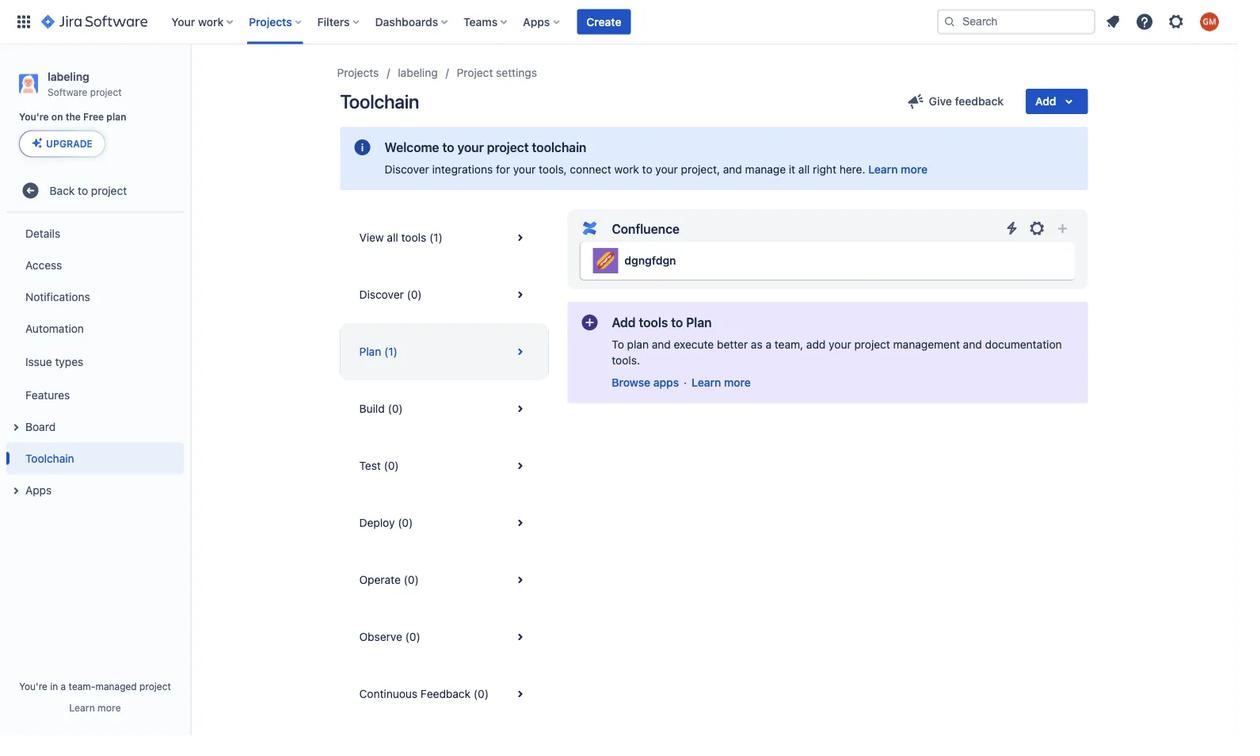 Task type: describe. For each thing, give the bounding box(es) containing it.
issue
[[25, 355, 52, 368]]

back to project link
[[6, 175, 184, 206]]

you're on the free plan
[[19, 111, 126, 123]]

tools inside add tools to plan to plan and execute better as a team, add your project management and documentation tools.
[[639, 315, 668, 330]]

welcome to your project toolchain discover integrations for your tools, connect work to your project, and manage it all right here. learn more
[[385, 140, 928, 176]]

issue types
[[25, 355, 83, 368]]

board
[[25, 420, 56, 433]]

0 vertical spatial toolchain
[[340, 90, 419, 113]]

apps button
[[518, 9, 566, 34]]

deploy
[[359, 516, 395, 529]]

welcome
[[385, 140, 439, 155]]

projects button
[[244, 9, 308, 34]]

right
[[813, 163, 837, 176]]

dashboards button
[[371, 9, 454, 34]]

to right the back
[[78, 184, 88, 197]]

labeling for labeling software project
[[48, 70, 89, 83]]

give feedback
[[929, 95, 1004, 108]]

feedback
[[421, 687, 471, 701]]

filters button
[[313, 9, 366, 34]]

(0) for operate (0)
[[404, 573, 419, 586]]

tools inside button
[[401, 231, 427, 244]]

features
[[25, 388, 70, 401]]

the
[[66, 111, 81, 123]]

software
[[48, 86, 88, 97]]

expand image for board
[[6, 418, 25, 437]]

apps inside popup button
[[523, 15, 550, 28]]

project settings
[[457, 66, 537, 79]]

test (0)
[[359, 459, 399, 472]]

operate (0)
[[359, 573, 419, 586]]

sidebar navigation image
[[173, 63, 208, 95]]

banner containing your work
[[0, 0, 1239, 44]]

deploy (0)
[[359, 516, 413, 529]]

project inside labeling software project
[[90, 86, 122, 97]]

types
[[55, 355, 83, 368]]

project settings link
[[457, 63, 537, 82]]

to
[[612, 338, 624, 351]]

1 vertical spatial learn
[[692, 376, 721, 389]]

as
[[751, 338, 763, 351]]

all inside welcome to your project toolchain discover integrations for your tools, connect work to your project, and manage it all right here. learn more
[[799, 163, 810, 176]]

your work button
[[167, 9, 240, 34]]

more inside learn more button
[[98, 702, 121, 713]]

(0) for test (0)
[[384, 459, 399, 472]]

work inside welcome to your project toolchain discover integrations for your tools, connect work to your project, and manage it all right here. learn more
[[615, 163, 639, 176]]

work inside popup button
[[198, 15, 224, 28]]

search image
[[944, 15, 956, 28]]

0 horizontal spatial plan
[[106, 111, 126, 123]]

project
[[457, 66, 493, 79]]

managed
[[95, 681, 137, 692]]

test
[[359, 459, 381, 472]]

projects link
[[337, 63, 379, 82]]

browse
[[612, 376, 651, 389]]

access link
[[6, 249, 184, 281]]

apps
[[654, 376, 679, 389]]

dgngfdgn link
[[625, 254, 676, 267]]

observe (0) button
[[340, 609, 549, 666]]

automation link
[[6, 312, 184, 344]]

discover (0)
[[359, 288, 422, 301]]

2 horizontal spatial and
[[963, 338, 982, 351]]

browse apps button
[[612, 375, 679, 391]]

upgrade button
[[20, 131, 105, 156]]

details link
[[6, 217, 184, 249]]

settings image
[[1167, 12, 1186, 31]]

confluence
[[612, 221, 680, 236]]

apps button
[[6, 474, 184, 506]]

notifications link
[[6, 281, 184, 312]]

1 horizontal spatial more
[[724, 376, 751, 389]]

toolchain
[[532, 140, 587, 155]]

teams
[[464, 15, 498, 28]]

0 vertical spatial learn more button
[[869, 162, 928, 178]]

project right managed
[[140, 681, 171, 692]]

help image
[[1136, 12, 1155, 31]]

plan inside "button"
[[359, 345, 381, 358]]

your right for
[[513, 163, 536, 176]]

apps inside button
[[25, 483, 52, 496]]

labeling for labeling
[[398, 66, 438, 79]]

build
[[359, 402, 385, 415]]

notifications
[[25, 290, 90, 303]]

plan (1)
[[359, 345, 398, 358]]

test (0) button
[[340, 437, 549, 494]]

you're in a team-managed project
[[19, 681, 171, 692]]

connect
[[570, 163, 612, 176]]

notifications image
[[1104, 12, 1123, 31]]

project,
[[681, 163, 720, 176]]

add for add
[[1036, 95, 1057, 108]]

deploy (0) button
[[340, 494, 549, 552]]

more image
[[1035, 251, 1054, 270]]

it
[[789, 163, 796, 176]]

continuous feedback (0) button
[[340, 666, 549, 723]]

dgngfdgn
[[625, 254, 676, 267]]

your
[[171, 15, 195, 28]]

back to project
[[50, 184, 127, 197]]

team,
[[775, 338, 804, 351]]



Task type: locate. For each thing, give the bounding box(es) containing it.
you're left the "in"
[[19, 681, 47, 692]]

team-
[[69, 681, 95, 692]]

(1)
[[429, 231, 443, 244], [384, 345, 398, 358]]

issue types link
[[6, 344, 184, 379]]

all
[[799, 163, 810, 176], [387, 231, 398, 244]]

(0) right "deploy"
[[398, 516, 413, 529]]

here.
[[840, 163, 866, 176]]

execute
[[674, 338, 714, 351]]

work right connect
[[615, 163, 639, 176]]

0 horizontal spatial (1)
[[384, 345, 398, 358]]

settings icon image
[[1028, 219, 1047, 238]]

and right "management"
[[963, 338, 982, 351]]

labeling down dashboards popup button
[[398, 66, 438, 79]]

project up details link
[[91, 184, 127, 197]]

more down managed
[[98, 702, 121, 713]]

1 horizontal spatial toolchain
[[340, 90, 419, 113]]

2 expand image from the top
[[6, 481, 25, 500]]

Search field
[[937, 9, 1096, 34]]

0 vertical spatial you're
[[19, 111, 49, 123]]

you're left on
[[19, 111, 49, 123]]

1 horizontal spatial projects
[[337, 66, 379, 79]]

0 vertical spatial plan
[[106, 111, 126, 123]]

1 vertical spatial projects
[[337, 66, 379, 79]]

continuous feedback (0)
[[359, 687, 489, 701]]

add button
[[1026, 89, 1088, 114]]

0 horizontal spatial all
[[387, 231, 398, 244]]

operate
[[359, 573, 401, 586]]

(0) right operate
[[404, 573, 419, 586]]

0 horizontal spatial and
[[652, 338, 671, 351]]

(0) right feedback
[[474, 687, 489, 701]]

0 vertical spatial learn
[[869, 163, 898, 176]]

0 vertical spatial discover
[[385, 163, 429, 176]]

add inside add tools to plan to plan and execute better as a team, add your project management and documentation tools.
[[612, 315, 636, 330]]

0 vertical spatial all
[[799, 163, 810, 176]]

your up integrations
[[458, 140, 484, 155]]

plan up execute
[[686, 315, 712, 330]]

build (0)
[[359, 402, 403, 415]]

your profile and settings image
[[1201, 12, 1220, 31]]

expand image
[[6, 418, 25, 437], [6, 481, 25, 500]]

projects inside dropdown button
[[249, 15, 292, 28]]

and inside welcome to your project toolchain discover integrations for your tools, connect work to your project, and manage it all right here. learn more
[[723, 163, 742, 176]]

(0)
[[407, 288, 422, 301], [388, 402, 403, 415], [384, 459, 399, 472], [398, 516, 413, 529], [404, 573, 419, 586], [405, 630, 421, 643], [474, 687, 489, 701]]

1 vertical spatial plan
[[627, 338, 649, 351]]

confluence image
[[593, 248, 618, 273]]

build (0) button
[[340, 380, 549, 437]]

0 horizontal spatial learn more button
[[69, 701, 121, 714]]

·
[[684, 376, 687, 389]]

toolchain down board on the bottom of the page
[[25, 452, 74, 465]]

1 vertical spatial expand image
[[6, 481, 25, 500]]

add
[[1036, 95, 1057, 108], [612, 315, 636, 330]]

confluence logo image
[[580, 219, 599, 238]]

dashboards
[[375, 15, 438, 28]]

add right the feedback on the top right of the page
[[1036, 95, 1057, 108]]

expand image down board on the bottom of the page
[[6, 481, 25, 500]]

view all tools (1)
[[359, 231, 443, 244]]

more
[[901, 163, 928, 176], [724, 376, 751, 389], [98, 702, 121, 713]]

1 vertical spatial add
[[612, 315, 636, 330]]

all inside button
[[387, 231, 398, 244]]

to up integrations
[[442, 140, 455, 155]]

0 vertical spatial (1)
[[429, 231, 443, 244]]

and right project,
[[723, 163, 742, 176]]

plan right free
[[106, 111, 126, 123]]

feedback
[[955, 95, 1004, 108]]

continuous
[[359, 687, 418, 701]]

projects for projects dropdown button
[[249, 15, 292, 28]]

1 horizontal spatial add
[[1036, 95, 1057, 108]]

management
[[894, 338, 960, 351]]

0 vertical spatial a
[[766, 338, 772, 351]]

1 vertical spatial you're
[[19, 681, 47, 692]]

observe (0)
[[359, 630, 421, 643]]

board button
[[6, 411, 184, 442]]

integrations
[[432, 163, 493, 176]]

filters
[[317, 15, 350, 28]]

project inside welcome to your project toolchain discover integrations for your tools, connect work to your project, and manage it all right here. learn more
[[487, 140, 529, 155]]

discover inside discover (0) button
[[359, 288, 404, 301]]

project left "management"
[[855, 338, 891, 351]]

(0) for observe (0)
[[405, 630, 421, 643]]

1 horizontal spatial work
[[615, 163, 639, 176]]

apps right teams dropdown button
[[523, 15, 550, 28]]

project up free
[[90, 86, 122, 97]]

manage
[[745, 163, 786, 176]]

you're
[[19, 111, 49, 123], [19, 681, 47, 692]]

(1) up discover (0) button
[[429, 231, 443, 244]]

more inside welcome to your project toolchain discover integrations for your tools, connect work to your project, and manage it all right here. learn more
[[901, 163, 928, 176]]

0 vertical spatial expand image
[[6, 418, 25, 437]]

create button
[[577, 9, 631, 34]]

jira software image
[[41, 12, 148, 31], [41, 12, 148, 31]]

to inside add tools to plan to plan and execute better as a team, add your project management and documentation tools.
[[671, 315, 683, 330]]

labeling link
[[398, 63, 438, 82]]

learn
[[869, 163, 898, 176], [692, 376, 721, 389], [69, 702, 95, 713]]

tools up tools.
[[639, 315, 668, 330]]

better
[[717, 338, 748, 351]]

2 vertical spatial learn
[[69, 702, 95, 713]]

project
[[90, 86, 122, 97], [487, 140, 529, 155], [91, 184, 127, 197], [855, 338, 891, 351], [140, 681, 171, 692]]

1 horizontal spatial learn
[[692, 376, 721, 389]]

1 you're from the top
[[19, 111, 49, 123]]

a inside add tools to plan to plan and execute better as a team, add your project management and documentation tools.
[[766, 338, 772, 351]]

and left execute
[[652, 338, 671, 351]]

apps down board on the bottom of the page
[[25, 483, 52, 496]]

0 horizontal spatial add
[[612, 315, 636, 330]]

learn more button right ·
[[692, 375, 751, 391]]

tools right view on the left of the page
[[401, 231, 427, 244]]

(0) for discover (0)
[[407, 288, 422, 301]]

group
[[6, 213, 184, 511]]

primary element
[[10, 0, 937, 44]]

observe
[[359, 630, 402, 643]]

1 horizontal spatial and
[[723, 163, 742, 176]]

2 vertical spatial more
[[98, 702, 121, 713]]

projects left filters
[[249, 15, 292, 28]]

features link
[[6, 379, 184, 411]]

group containing details
[[6, 213, 184, 511]]

1 horizontal spatial all
[[799, 163, 810, 176]]

back
[[50, 184, 75, 197]]

1 horizontal spatial plan
[[627, 338, 649, 351]]

toolchain link
[[6, 442, 184, 474]]

2 horizontal spatial learn
[[869, 163, 898, 176]]

labeling up software
[[48, 70, 89, 83]]

all right view on the left of the page
[[387, 231, 398, 244]]

tools
[[401, 231, 427, 244], [639, 315, 668, 330]]

for
[[496, 163, 510, 176]]

1 vertical spatial (1)
[[384, 345, 398, 358]]

0 vertical spatial more
[[901, 163, 928, 176]]

0 horizontal spatial more
[[98, 702, 121, 713]]

discover down welcome at the left top of the page
[[385, 163, 429, 176]]

you're for you're on the free plan
[[19, 111, 49, 123]]

add
[[807, 338, 826, 351]]

1 horizontal spatial (1)
[[429, 231, 443, 244]]

all right it
[[799, 163, 810, 176]]

1 vertical spatial discover
[[359, 288, 404, 301]]

0 horizontal spatial projects
[[249, 15, 292, 28]]

0 vertical spatial work
[[198, 15, 224, 28]]

(0) for build (0)
[[388, 402, 403, 415]]

discover inside welcome to your project toolchain discover integrations for your tools, connect work to your project, and manage it all right here. learn more
[[385, 163, 429, 176]]

to up execute
[[671, 315, 683, 330]]

0 horizontal spatial toolchain
[[25, 452, 74, 465]]

work right your
[[198, 15, 224, 28]]

plan up build
[[359, 345, 381, 358]]

projects for projects link
[[337, 66, 379, 79]]

1 horizontal spatial plan
[[686, 315, 712, 330]]

0 horizontal spatial labeling
[[48, 70, 89, 83]]

1 horizontal spatial labeling
[[398, 66, 438, 79]]

0 horizontal spatial plan
[[359, 345, 381, 358]]

0 horizontal spatial apps
[[25, 483, 52, 496]]

expand image down features at the bottom left of the page
[[6, 418, 25, 437]]

add up to
[[612, 315, 636, 330]]

plan inside add tools to plan to plan and execute better as a team, add your project management and documentation tools.
[[686, 315, 712, 330]]

2 you're from the top
[[19, 681, 47, 692]]

labeling software project
[[48, 70, 122, 97]]

more down better
[[724, 376, 751, 389]]

create
[[587, 15, 622, 28]]

1 expand image from the top
[[6, 418, 25, 437]]

(0) for deploy (0)
[[398, 516, 413, 529]]

and
[[723, 163, 742, 176], [652, 338, 671, 351], [963, 338, 982, 351]]

plan up tools.
[[627, 338, 649, 351]]

learn more button
[[869, 162, 928, 178], [692, 375, 751, 391], [69, 701, 121, 714]]

on
[[51, 111, 63, 123]]

2 horizontal spatial more
[[901, 163, 928, 176]]

2 vertical spatial learn more button
[[69, 701, 121, 714]]

expand image inside board button
[[6, 418, 25, 437]]

learn more button down you're in a team-managed project
[[69, 701, 121, 714]]

your left project,
[[656, 163, 678, 176]]

toolchain
[[340, 90, 419, 113], [25, 452, 74, 465]]

tools,
[[539, 163, 567, 176]]

1 horizontal spatial apps
[[523, 15, 550, 28]]

0 vertical spatial projects
[[249, 15, 292, 28]]

(0) right observe
[[405, 630, 421, 643]]

project up for
[[487, 140, 529, 155]]

1 vertical spatial more
[[724, 376, 751, 389]]

(0) right test at bottom left
[[384, 459, 399, 472]]

0 vertical spatial add
[[1036, 95, 1057, 108]]

settings
[[496, 66, 537, 79]]

you're for you're in a team-managed project
[[19, 681, 47, 692]]

projects
[[249, 15, 292, 28], [337, 66, 379, 79]]

1 vertical spatial learn more button
[[692, 375, 751, 391]]

learn more button right here.
[[869, 162, 928, 178]]

(0) right build
[[388, 402, 403, 415]]

add for add tools to plan to plan and execute better as a team, add your project management and documentation tools.
[[612, 315, 636, 330]]

access
[[25, 258, 62, 271]]

0 vertical spatial tools
[[401, 231, 427, 244]]

1 vertical spatial plan
[[359, 345, 381, 358]]

banner
[[0, 0, 1239, 44]]

1 vertical spatial a
[[61, 681, 66, 692]]

view all tools (1) button
[[340, 209, 549, 266]]

toolchain down projects link
[[340, 90, 419, 113]]

automation
[[25, 322, 84, 335]]

apps
[[523, 15, 550, 28], [25, 483, 52, 496]]

automations menu button icon image
[[1003, 219, 1022, 238]]

1 vertical spatial tools
[[639, 315, 668, 330]]

0 vertical spatial plan
[[686, 315, 712, 330]]

add tools to plan to plan and execute better as a team, add your project management and documentation tools.
[[612, 315, 1062, 367]]

1 horizontal spatial tools
[[639, 315, 668, 330]]

1 vertical spatial toolchain
[[25, 452, 74, 465]]

learn right ·
[[692, 376, 721, 389]]

operate (0) button
[[340, 552, 549, 609]]

learn more
[[69, 702, 121, 713]]

toolchain inside group
[[25, 452, 74, 465]]

plan inside add tools to plan to plan and execute better as a team, add your project management and documentation tools.
[[627, 338, 649, 351]]

0 vertical spatial apps
[[523, 15, 550, 28]]

a right the "in"
[[61, 681, 66, 692]]

tools.
[[612, 354, 640, 367]]

a
[[766, 338, 772, 351], [61, 681, 66, 692]]

2 horizontal spatial learn more button
[[869, 162, 928, 178]]

free
[[83, 111, 104, 123]]

more right here.
[[901, 163, 928, 176]]

(1) inside button
[[429, 231, 443, 244]]

0 horizontal spatial learn
[[69, 702, 95, 713]]

1 horizontal spatial a
[[766, 338, 772, 351]]

add inside 'dropdown button'
[[1036, 95, 1057, 108]]

learn right here.
[[869, 163, 898, 176]]

your work
[[171, 15, 224, 28]]

appswitcher icon image
[[14, 12, 33, 31]]

your
[[458, 140, 484, 155], [513, 163, 536, 176], [656, 163, 678, 176], [829, 338, 852, 351]]

learn inside welcome to your project toolchain discover integrations for your tools, connect work to your project, and manage it all right here. learn more
[[869, 163, 898, 176]]

(1) down discover (0)
[[384, 345, 398, 358]]

to
[[442, 140, 455, 155], [642, 163, 653, 176], [78, 184, 88, 197], [671, 315, 683, 330]]

1 vertical spatial work
[[615, 163, 639, 176]]

(0) down view all tools (1)
[[407, 288, 422, 301]]

1 vertical spatial all
[[387, 231, 398, 244]]

discover (0) button
[[340, 266, 549, 323]]

details
[[25, 227, 60, 240]]

0 horizontal spatial work
[[198, 15, 224, 28]]

browse apps · learn more
[[612, 376, 751, 389]]

labeling inside labeling software project
[[48, 70, 89, 83]]

to left project,
[[642, 163, 653, 176]]

expand image inside apps button
[[6, 481, 25, 500]]

expand image for apps
[[6, 481, 25, 500]]

give feedback button
[[898, 89, 1014, 114]]

1 vertical spatial apps
[[25, 483, 52, 496]]

projects down filters popup button
[[337, 66, 379, 79]]

discover up the plan (1) on the left of the page
[[359, 288, 404, 301]]

project inside add tools to plan to plan and execute better as a team, add your project management and documentation tools.
[[855, 338, 891, 351]]

documentation
[[985, 338, 1062, 351]]

learn down team-
[[69, 702, 95, 713]]

your inside add tools to plan to plan and execute better as a team, add your project management and documentation tools.
[[829, 338, 852, 351]]

view
[[359, 231, 384, 244]]

your right the add
[[829, 338, 852, 351]]

1 horizontal spatial learn more button
[[692, 375, 751, 391]]

0 horizontal spatial a
[[61, 681, 66, 692]]

0 horizontal spatial tools
[[401, 231, 427, 244]]

(1) inside "button"
[[384, 345, 398, 358]]

a right as
[[766, 338, 772, 351]]

learn inside button
[[69, 702, 95, 713]]

teams button
[[459, 9, 514, 34]]



Task type: vqa. For each thing, say whether or not it's contained in the screenshot.
(0) corresponding to Operate (0)
yes



